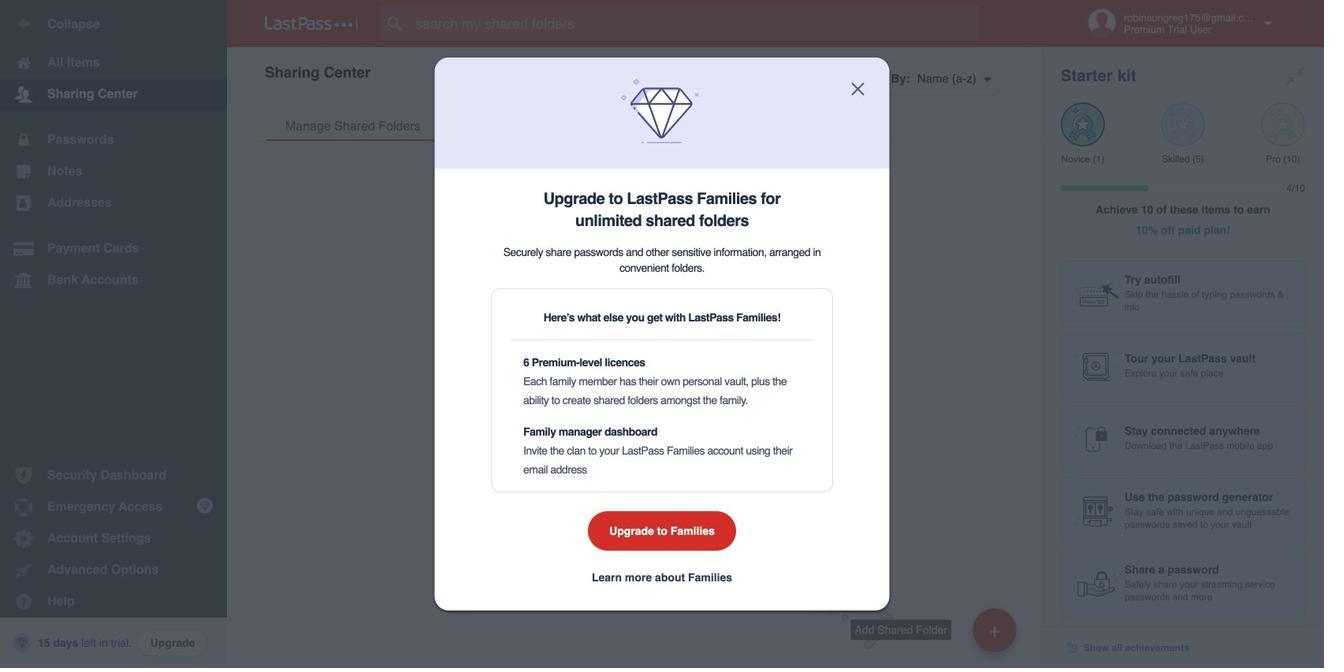 Task type: vqa. For each thing, say whether or not it's contained in the screenshot.
LastPass image
yes



Task type: locate. For each thing, give the bounding box(es) containing it.
main navigation navigation
[[0, 0, 227, 669]]

Search search field
[[380, 6, 1010, 41]]

new item navigation
[[699, 429, 1042, 669]]



Task type: describe. For each thing, give the bounding box(es) containing it.
lastpass image
[[265, 17, 358, 31]]

vault options navigation
[[227, 47, 1042, 95]]

search my shared folders text field
[[380, 6, 1010, 41]]



